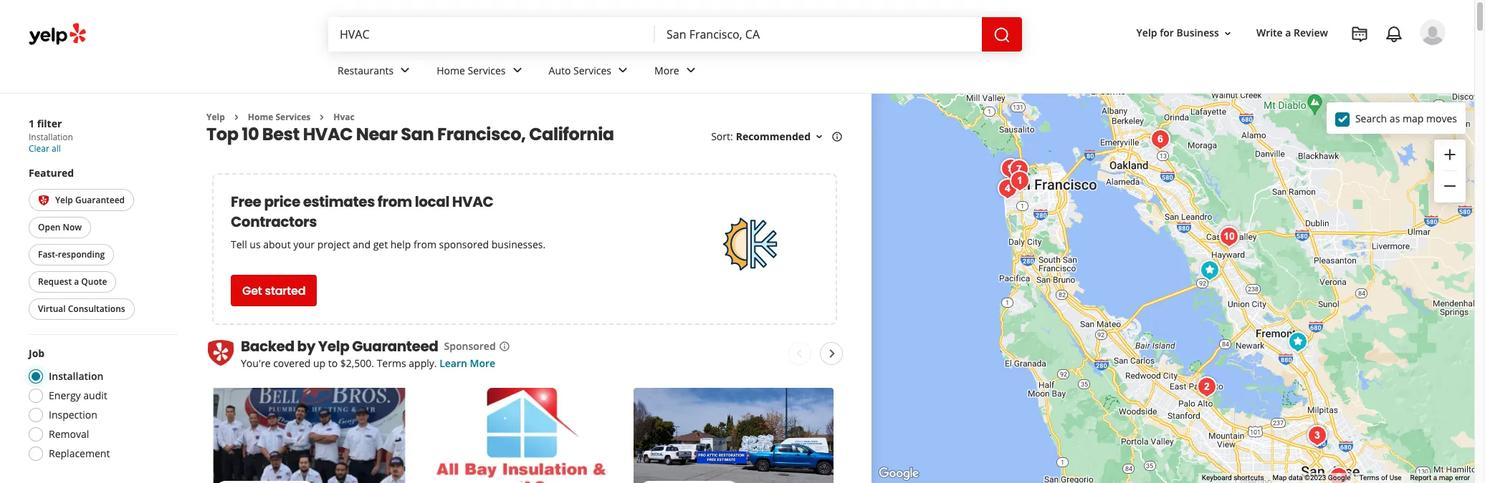 Task type: vqa. For each thing, say whether or not it's contained in the screenshot.
24 chevron down v2 icon in Home Services link
no



Task type: describe. For each thing, give the bounding box(es) containing it.
map
[[1273, 475, 1287, 483]]

fast-responding
[[38, 249, 105, 261]]

local
[[415, 192, 449, 212]]

of
[[1381, 475, 1388, 483]]

1 horizontal spatial terms
[[1360, 475, 1380, 483]]

yelp guaranteed
[[318, 337, 438, 357]]

16 info v2 image for top 10 best hvac near san francisco, california
[[832, 131, 843, 143]]

0 vertical spatial all bay insulation & hvac image
[[1284, 328, 1312, 357]]

as
[[1390, 111, 1400, 125]]

inspection
[[49, 409, 97, 423]]

hvac link
[[334, 111, 355, 123]]

report a map error
[[1411, 475, 1470, 483]]

yelp for yelp guaranteed
[[55, 194, 73, 206]]

map for moves
[[1403, 111, 1424, 125]]

energy
[[49, 390, 81, 403]]

keyboard
[[1202, 475, 1232, 483]]

0 vertical spatial installation
[[29, 131, 73, 143]]

notifications image
[[1386, 26, 1403, 43]]

map for error
[[1439, 475, 1453, 483]]

get started
[[242, 283, 306, 300]]

user actions element
[[1125, 18, 1466, 106]]

california
[[529, 123, 614, 147]]

terms of use
[[1360, 475, 1402, 483]]

16 chevron down v2 image for recommended
[[814, 131, 825, 143]]

element home solutions image
[[1146, 125, 1175, 154]]

business categories element
[[326, 52, 1446, 93]]

restaurants
[[338, 64, 394, 77]]

0 horizontal spatial home
[[248, 111, 273, 123]]

16 chevron right v2 image
[[316, 112, 328, 123]]

free price estimates from local hvac contractors tell us about your project and get help from sponsored businesses.
[[231, 192, 546, 252]]

responding
[[58, 249, 105, 261]]

francisco,
[[437, 123, 526, 147]]

16 info v2 image for backed by yelp guaranteed
[[499, 341, 510, 353]]

16 yelp guaranteed v2 image
[[38, 195, 49, 207]]

free price estimates from local hvac contractors image
[[713, 209, 785, 281]]

write
[[1257, 26, 1283, 40]]

backed
[[241, 337, 294, 357]]

0 vertical spatial terms
[[377, 357, 406, 371]]

16 chevron down v2 image for yelp for business
[[1222, 28, 1234, 39]]

open now button
[[29, 218, 91, 239]]

audit
[[83, 390, 107, 403]]

©2023
[[1305, 475, 1327, 483]]

option group containing job
[[24, 347, 178, 466]]

$2,500.
[[340, 357, 374, 371]]

next image
[[824, 346, 841, 363]]

bell brothers plumbing heating & air image
[[1195, 257, 1224, 285]]

job
[[29, 347, 45, 361]]

services for the 24 chevron down v2 icon inside auto services link
[[574, 64, 612, 77]]

get
[[373, 238, 388, 252]]

top
[[206, 123, 238, 147]]

map data ©2023 google
[[1273, 475, 1351, 483]]

replacement
[[49, 448, 110, 461]]

featured
[[29, 166, 74, 180]]

top 10 best hvac near san francisco, california
[[206, 123, 614, 147]]

hvac inside free price estimates from local hvac contractors tell us about your project and get help from sponsored businesses.
[[452, 192, 493, 212]]

google
[[1328, 475, 1351, 483]]

terms of use link
[[1360, 475, 1402, 483]]

yelp for business
[[1137, 26, 1219, 40]]

covered
[[273, 357, 311, 371]]

air aware duct & hvac services image
[[1005, 156, 1033, 184]]

google image
[[875, 465, 923, 484]]

1 vertical spatial installation
[[49, 370, 104, 384]]

help
[[391, 238, 411, 252]]

learn
[[440, 357, 467, 371]]

started
[[265, 283, 306, 300]]

1 filter installation clear all
[[29, 117, 73, 155]]

a for write
[[1286, 26, 1291, 40]]

restaurants link
[[326, 52, 425, 93]]

attic crew image
[[1193, 374, 1221, 402]]

hvac gurus image
[[1324, 464, 1353, 484]]

you're
[[241, 357, 271, 371]]

guaranteed
[[75, 194, 125, 206]]

0 horizontal spatial from
[[378, 192, 412, 212]]

sort:
[[711, 130, 733, 144]]

Find text field
[[340, 27, 644, 42]]

open
[[38, 222, 61, 234]]

search
[[1356, 111, 1387, 125]]

yelp guaranteed button
[[29, 189, 134, 212]]

clear
[[29, 143, 49, 155]]

data
[[1289, 475, 1303, 483]]

virtual
[[38, 304, 66, 316]]

1 vertical spatial home services
[[248, 111, 311, 123]]

search image
[[994, 26, 1011, 43]]

sponsored
[[439, 238, 489, 252]]

shortcuts
[[1234, 475, 1264, 483]]

home services inside business categories 'element'
[[437, 64, 506, 77]]

now
[[63, 222, 82, 234]]

about
[[263, 238, 291, 252]]

open now
[[38, 222, 82, 234]]



Task type: locate. For each thing, give the bounding box(es) containing it.
installation
[[29, 131, 73, 143], [49, 370, 104, 384]]

terms left of
[[1360, 475, 1380, 483]]

map region
[[724, 39, 1485, 484]]

2 vertical spatial yelp
[[55, 194, 73, 206]]

0 vertical spatial home services link
[[425, 52, 537, 93]]

1 vertical spatial terms
[[1360, 475, 1380, 483]]

yelp link
[[206, 111, 225, 123]]

24 chevron down v2 image for auto services
[[614, 62, 632, 79]]

from right help
[[414, 238, 437, 252]]

fast-responding button
[[29, 245, 114, 266]]

terms left apply.
[[377, 357, 406, 371]]

backed by yelp guaranteed
[[241, 337, 438, 357]]

24 chevron down v2 image inside more link
[[682, 62, 699, 79]]

a
[[1286, 26, 1291, 40], [74, 276, 79, 288], [1434, 475, 1438, 483]]

more
[[655, 64, 679, 77], [470, 357, 495, 371]]

0 vertical spatial from
[[378, 192, 412, 212]]

2 horizontal spatial services
[[574, 64, 612, 77]]

16 chevron down v2 image inside 'recommended' dropdown button
[[814, 131, 825, 143]]

group
[[1435, 140, 1466, 203]]

project
[[317, 238, 350, 252]]

1 horizontal spatial services
[[468, 64, 506, 77]]

recommended
[[736, 130, 811, 144]]

1 vertical spatial home services link
[[248, 111, 311, 123]]

1 horizontal spatial none field
[[667, 27, 971, 42]]

10
[[242, 123, 259, 147]]

fast-
[[38, 249, 58, 261]]

a right the write
[[1286, 26, 1291, 40]]

report
[[1411, 475, 1432, 483]]

0 horizontal spatial none field
[[340, 27, 644, 42]]

free
[[231, 192, 261, 212]]

request a quote button
[[29, 272, 116, 294]]

nolan p. image
[[1420, 19, 1446, 45]]

more inside business categories 'element'
[[655, 64, 679, 77]]

yelp right 16 yelp guaranteed v2 "icon"
[[55, 194, 73, 206]]

0 vertical spatial home services
[[437, 64, 506, 77]]

1 none field from the left
[[340, 27, 644, 42]]

request a quote
[[38, 276, 107, 288]]

16 chevron down v2 image inside yelp for business button
[[1222, 28, 1234, 39]]

services left 16 chevron right v2 icon at the top left
[[276, 111, 311, 123]]

1 horizontal spatial 16 chevron down v2 image
[[1222, 28, 1234, 39]]

16 info v2 image right 'recommended' dropdown button at the top
[[832, 131, 843, 143]]

services for home services's the 24 chevron down v2 icon
[[468, 64, 506, 77]]

1 vertical spatial from
[[414, 238, 437, 252]]

hvac right local
[[452, 192, 493, 212]]

yelp inside button
[[1137, 26, 1157, 40]]

hvac
[[334, 111, 355, 123]]

review
[[1294, 26, 1328, 40]]

price
[[264, 192, 300, 212]]

0 vertical spatial 16 info v2 image
[[832, 131, 843, 143]]

0 horizontal spatial 16 info v2 image
[[499, 341, 510, 353]]

4 24 chevron down v2 image from the left
[[682, 62, 699, 79]]

0 vertical spatial yelp
[[1137, 26, 1157, 40]]

sponsored
[[444, 340, 496, 354]]

home services down find field
[[437, 64, 506, 77]]

16 info v2 image right sponsored
[[499, 341, 510, 353]]

home down find field
[[437, 64, 465, 77]]

1 vertical spatial yelp
[[206, 111, 225, 123]]

get started button
[[231, 276, 317, 307]]

error
[[1455, 475, 1470, 483]]

Near text field
[[667, 27, 971, 42]]

yelp for yelp for business
[[1137, 26, 1157, 40]]

request
[[38, 276, 72, 288]]

1 vertical spatial all bay insulation & hvac image
[[1303, 422, 1332, 451]]

virtual consultations
[[38, 304, 125, 316]]

0 vertical spatial hvac
[[303, 123, 353, 147]]

24 chevron down v2 image for restaurants
[[397, 62, 414, 79]]

businesses.
[[492, 238, 546, 252]]

services
[[468, 64, 506, 77], [574, 64, 612, 77], [276, 111, 311, 123]]

removal
[[49, 428, 89, 442]]

yelp
[[1137, 26, 1157, 40], [206, 111, 225, 123], [55, 194, 73, 206]]

1 horizontal spatial from
[[414, 238, 437, 252]]

filter
[[37, 117, 62, 130]]

24 chevron down v2 image inside restaurants link
[[397, 62, 414, 79]]

and
[[353, 238, 371, 252]]

1 horizontal spatial home
[[437, 64, 465, 77]]

home right 16 chevron right v2 image
[[248, 111, 273, 123]]

0 vertical spatial a
[[1286, 26, 1291, 40]]

home services link down find field
[[425, 52, 537, 93]]

yelp left for
[[1137, 26, 1157, 40]]

a for report
[[1434, 475, 1438, 483]]

0 vertical spatial more
[[655, 64, 679, 77]]

clear all link
[[29, 143, 61, 155]]

installation up energy audit
[[49, 370, 104, 384]]

1 horizontal spatial map
[[1439, 475, 1453, 483]]

services down find field
[[468, 64, 506, 77]]

none field find
[[340, 27, 644, 42]]

zoom in image
[[1442, 146, 1459, 163]]

map left error
[[1439, 475, 1453, 483]]

zoom out image
[[1442, 178, 1459, 195]]

recommended button
[[736, 130, 825, 144]]

16 chevron right v2 image
[[231, 112, 242, 123]]

virtual consultations button
[[29, 299, 135, 321]]

2 horizontal spatial a
[[1434, 475, 1438, 483]]

all bay insulation & hvac image
[[1303, 422, 1332, 451]]

business
[[1177, 26, 1219, 40]]

16 chevron down v2 image right business
[[1222, 28, 1234, 39]]

option group
[[24, 347, 178, 466]]

0 vertical spatial home
[[437, 64, 465, 77]]

0 horizontal spatial map
[[1403, 111, 1424, 125]]

1 horizontal spatial yelp
[[206, 111, 225, 123]]

keyboard shortcuts
[[1202, 475, 1264, 483]]

infinity hvac services image
[[996, 155, 1025, 184]]

1 vertical spatial a
[[74, 276, 79, 288]]

us
[[250, 238, 261, 252]]

1
[[29, 117, 34, 130]]

16 chevron down v2 image
[[1222, 28, 1234, 39], [814, 131, 825, 143]]

1 vertical spatial home
[[248, 111, 273, 123]]

pro attic restoration image
[[1215, 223, 1243, 252], [1215, 223, 1243, 252]]

None field
[[340, 27, 644, 42], [667, 27, 971, 42]]

featured group
[[26, 166, 178, 324]]

yelp inside button
[[55, 194, 73, 206]]

auto services
[[549, 64, 612, 77]]

home services link
[[425, 52, 537, 93], [248, 111, 311, 123]]

projects image
[[1351, 26, 1369, 43]]

0 horizontal spatial home services link
[[248, 111, 311, 123]]

0 vertical spatial map
[[1403, 111, 1424, 125]]

2 none field from the left
[[667, 27, 971, 42]]

contractors
[[231, 212, 317, 233]]

apply.
[[409, 357, 437, 371]]

home services right 16 chevron right v2 image
[[248, 111, 311, 123]]

3 24 chevron down v2 image from the left
[[614, 62, 632, 79]]

2 24 chevron down v2 image from the left
[[509, 62, 526, 79]]

yelp left 16 chevron right v2 image
[[206, 111, 225, 123]]

24 chevron down v2 image
[[397, 62, 414, 79], [509, 62, 526, 79], [614, 62, 632, 79], [682, 62, 699, 79]]

to
[[328, 357, 338, 371]]

san
[[401, 123, 434, 147]]

map right as
[[1403, 111, 1424, 125]]

24 chevron down v2 image for home services
[[509, 62, 526, 79]]

0 horizontal spatial more
[[470, 357, 495, 371]]

a inside button
[[74, 276, 79, 288]]

from left local
[[378, 192, 412, 212]]

0 horizontal spatial yelp
[[55, 194, 73, 206]]

hvac
[[303, 123, 353, 147], [452, 192, 493, 212]]

0 horizontal spatial hvac
[[303, 123, 353, 147]]

1 24 chevron down v2 image from the left
[[397, 62, 414, 79]]

building efficiency image
[[1005, 167, 1034, 196]]

up
[[313, 357, 326, 371]]

quote
[[81, 276, 107, 288]]

2 vertical spatial a
[[1434, 475, 1438, 483]]

yelp for business button
[[1131, 20, 1239, 46]]

24 chevron down v2 image for more
[[682, 62, 699, 79]]

16 info v2 image
[[832, 131, 843, 143], [499, 341, 510, 353]]

learn more link
[[440, 357, 495, 371]]

consultations
[[68, 304, 125, 316]]

report a map error link
[[1411, 475, 1470, 483]]

1 horizontal spatial hvac
[[452, 192, 493, 212]]

24 chevron down v2 image inside auto services link
[[614, 62, 632, 79]]

2 horizontal spatial yelp
[[1137, 26, 1157, 40]]

1 vertical spatial map
[[1439, 475, 1453, 483]]

kevel home performance image
[[993, 175, 1022, 204]]

0 horizontal spatial home services
[[248, 111, 311, 123]]

your
[[293, 238, 315, 252]]

you're covered up to $2,500. terms apply. learn more
[[241, 357, 495, 371]]

0 vertical spatial 16 chevron down v2 image
[[1222, 28, 1234, 39]]

more link
[[643, 52, 711, 93]]

1 vertical spatial 16 chevron down v2 image
[[814, 131, 825, 143]]

1 horizontal spatial home services
[[437, 64, 506, 77]]

none field near
[[667, 27, 971, 42]]

auto
[[549, 64, 571, 77]]

near
[[356, 123, 398, 147]]

energy audit
[[49, 390, 107, 403]]

auto services link
[[537, 52, 643, 93]]

16 chevron down v2 image right the "recommended"
[[814, 131, 825, 143]]

1 vertical spatial hvac
[[452, 192, 493, 212]]

0 horizontal spatial a
[[74, 276, 79, 288]]

tell
[[231, 238, 247, 252]]

0 horizontal spatial services
[[276, 111, 311, 123]]

keyboard shortcuts button
[[1202, 474, 1264, 484]]

home services link right 16 chevron right v2 image
[[248, 111, 311, 123]]

installation down filter in the left of the page
[[29, 131, 73, 143]]

1 horizontal spatial 16 info v2 image
[[832, 131, 843, 143]]

yelp for the yelp link
[[206, 111, 225, 123]]

a left quote
[[74, 276, 79, 288]]

1 vertical spatial 16 info v2 image
[[499, 341, 510, 353]]

home
[[437, 64, 465, 77], [248, 111, 273, 123]]

1 horizontal spatial a
[[1286, 26, 1291, 40]]

0 horizontal spatial terms
[[377, 357, 406, 371]]

search as map moves
[[1356, 111, 1457, 125]]

for
[[1160, 26, 1174, 40]]

moves
[[1427, 111, 1457, 125]]

1 horizontal spatial more
[[655, 64, 679, 77]]

a right the report
[[1434, 475, 1438, 483]]

services right 'auto'
[[574, 64, 612, 77]]

all bay insulation & hvac image
[[1284, 328, 1312, 357], [1303, 422, 1332, 451]]

home services
[[437, 64, 506, 77], [248, 111, 311, 123]]

a for request
[[74, 276, 79, 288]]

write a review
[[1257, 26, 1328, 40]]

1 vertical spatial more
[[470, 357, 495, 371]]

None search field
[[328, 17, 1025, 52]]

best
[[262, 123, 300, 147]]

hvac right the best
[[303, 123, 353, 147]]

1 horizontal spatial home services link
[[425, 52, 537, 93]]

terms
[[377, 357, 406, 371], [1360, 475, 1380, 483]]

0 horizontal spatial 16 chevron down v2 image
[[814, 131, 825, 143]]

home inside business categories 'element'
[[437, 64, 465, 77]]

get
[[242, 283, 262, 300]]

previous image
[[791, 346, 808, 363]]



